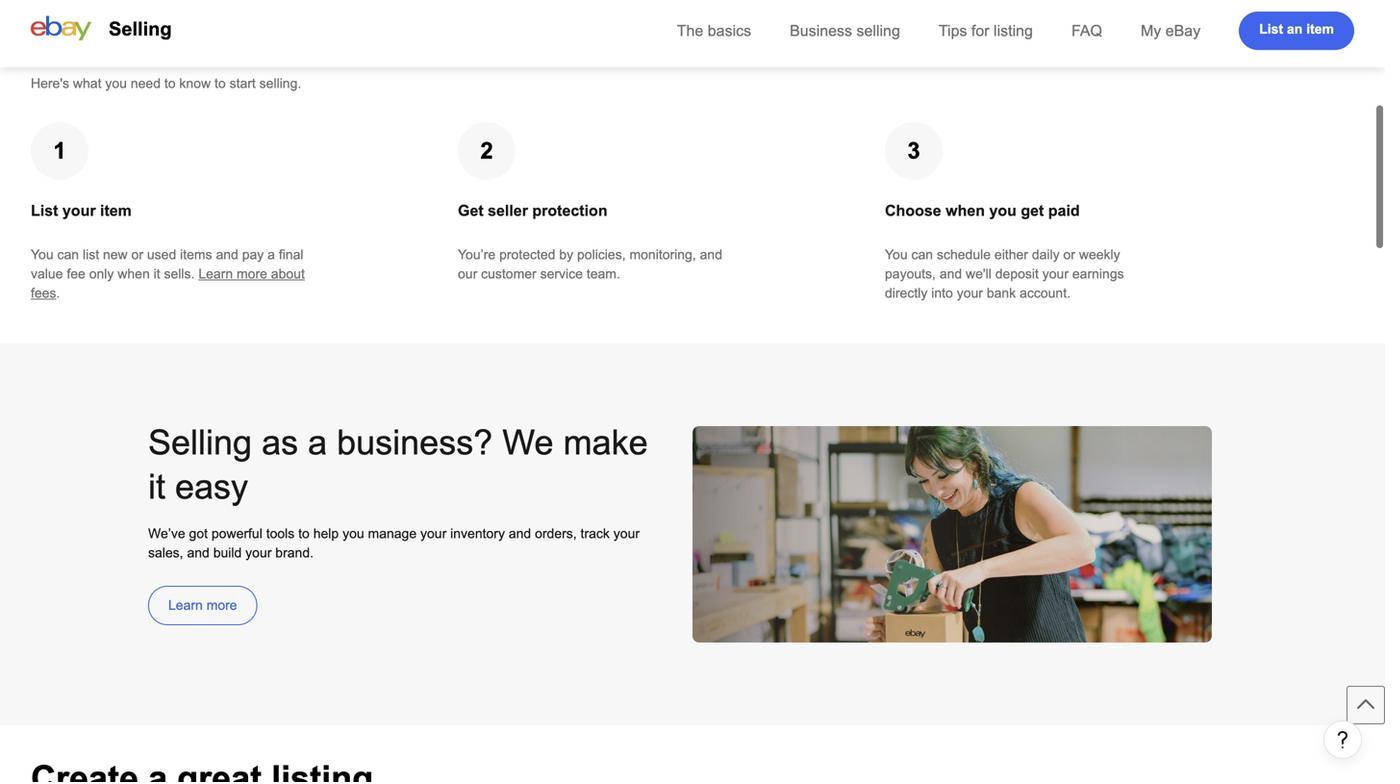 Task type: vqa. For each thing, say whether or not it's contained in the screenshot.
Mens corresponding to GBFUS
no



Task type: locate. For each thing, give the bounding box(es) containing it.
get seller protection
[[458, 202, 608, 219]]

and up into
[[940, 267, 962, 281]]

it
[[154, 267, 160, 281], [148, 468, 166, 506]]

1 vertical spatial item
[[100, 202, 132, 219]]

basics right the
[[708, 22, 752, 39]]

and inside the you can schedule either daily or weekly payouts, and we'll deposit your earnings directly into your bank account.
[[940, 267, 962, 281]]

start
[[230, 76, 256, 91]]

items
[[180, 247, 212, 262]]

and right "monitoring," on the top of the page
[[700, 247, 723, 262]]

your
[[62, 202, 96, 219], [1043, 267, 1069, 281], [957, 286, 983, 301], [421, 526, 447, 541], [614, 526, 640, 541], [246, 546, 272, 561]]

selling for selling
[[109, 18, 172, 39]]

1 vertical spatial you
[[990, 202, 1017, 219]]

and inside you can list new or used items and pay a final value fee only when it sells.
[[216, 247, 238, 262]]

0 vertical spatial you
[[105, 76, 127, 91]]

when down new in the top of the page
[[118, 267, 150, 281]]

powerful
[[212, 526, 263, 541]]

you inside you can list new or used items and pay a final value fee only when it sells.
[[31, 247, 54, 262]]

can inside you can list new or used items and pay a final value fee only when it sells.
[[57, 247, 79, 262]]

2 vertical spatial you
[[343, 526, 364, 541]]

can for 3
[[912, 247, 934, 262]]

item up new in the top of the page
[[100, 202, 132, 219]]

more down pay
[[237, 267, 267, 281]]

selling inside selling as a business? we make it easy
[[148, 423, 252, 462]]

tools
[[266, 526, 295, 541]]

daily
[[1032, 247, 1060, 262]]

weekly
[[1080, 247, 1121, 262]]

a inside selling as a business? we make it easy
[[308, 423, 327, 462]]

to for the
[[164, 76, 176, 91]]

0 horizontal spatial a
[[268, 247, 275, 262]]

it inside you can list new or used items and pay a final value fee only when it sells.
[[154, 267, 160, 281]]

as
[[262, 423, 298, 462]]

learn inside learn more link
[[168, 598, 203, 613]]

you for 3
[[885, 247, 908, 262]]

to inside 'we've got powerful tools to help you manage your inventory and orders, track your sales, and build your brand.'
[[298, 526, 310, 541]]

you right what
[[105, 76, 127, 91]]

1 vertical spatial learn
[[199, 267, 233, 281]]

0 vertical spatial when
[[946, 202, 985, 219]]

and
[[216, 247, 238, 262], [700, 247, 723, 262], [940, 267, 962, 281], [509, 526, 531, 541], [187, 546, 210, 561]]

0 horizontal spatial list
[[31, 202, 58, 219]]

build
[[213, 546, 242, 561]]

0 horizontal spatial you
[[105, 76, 127, 91]]

selling up easy
[[148, 423, 252, 462]]

item right an
[[1307, 22, 1335, 37]]

you for 1
[[31, 247, 54, 262]]

list an item
[[1260, 22, 1335, 37]]

when up schedule
[[946, 202, 985, 219]]

0 horizontal spatial basics
[[196, 25, 304, 64]]

or
[[131, 247, 143, 262], [1064, 247, 1076, 262]]

a right pay
[[268, 247, 275, 262]]

earnings
[[1073, 267, 1125, 281]]

bank
[[987, 286, 1016, 301]]

1 vertical spatial when
[[118, 267, 150, 281]]

learn
[[31, 25, 125, 64], [199, 267, 233, 281], [168, 598, 203, 613]]

you inside 'we've got powerful tools to help you manage your inventory and orders, track your sales, and build your brand.'
[[343, 526, 364, 541]]

listing
[[994, 22, 1033, 39]]

0 vertical spatial item
[[1307, 22, 1335, 37]]

what
[[73, 76, 102, 91]]

1 vertical spatial more
[[207, 598, 237, 613]]

you left get
[[990, 202, 1017, 219]]

and left orders,
[[509, 526, 531, 541]]

1 vertical spatial selling
[[148, 423, 252, 462]]

you
[[105, 76, 127, 91], [990, 202, 1017, 219], [343, 526, 364, 541]]

item
[[1307, 22, 1335, 37], [100, 202, 132, 219]]

you for get
[[990, 202, 1017, 219]]

you can schedule either daily or weekly payouts, and we'll deposit your earnings directly into your bank account.
[[885, 247, 1125, 301]]

2 you from the left
[[885, 247, 908, 262]]

to up brand.
[[298, 526, 310, 541]]

0 vertical spatial list
[[1260, 22, 1284, 37]]

choose when you get paid
[[885, 202, 1080, 219]]

can up fee
[[57, 247, 79, 262]]

it down used on the top
[[154, 267, 160, 281]]

track
[[581, 526, 610, 541]]

learn down sales,
[[168, 598, 203, 613]]

help, opens dialogs image
[[1334, 730, 1353, 749]]

learn more
[[168, 598, 237, 613]]

0 vertical spatial learn
[[31, 25, 125, 64]]

value
[[31, 267, 63, 281]]

list for list an item
[[1260, 22, 1284, 37]]

0 horizontal spatial you
[[31, 247, 54, 262]]

my
[[1141, 22, 1162, 39]]

learn more about fees link
[[31, 267, 305, 301]]

customer
[[481, 267, 537, 281]]

2 vertical spatial learn
[[168, 598, 203, 613]]

0 horizontal spatial can
[[57, 247, 79, 262]]

a right as
[[308, 423, 327, 462]]

make
[[563, 423, 648, 462]]

selling
[[109, 18, 172, 39], [148, 423, 252, 462]]

list
[[1260, 22, 1284, 37], [31, 202, 58, 219]]

can
[[57, 247, 79, 262], [912, 247, 934, 262]]

1
[[53, 138, 66, 164]]

0 horizontal spatial when
[[118, 267, 150, 281]]

to
[[164, 76, 176, 91], [215, 76, 226, 91], [298, 526, 310, 541]]

a
[[268, 247, 275, 262], [308, 423, 327, 462]]

learn down items
[[199, 267, 233, 281]]

new
[[103, 247, 128, 262]]

selling for selling as a business? we make it easy
[[148, 423, 252, 462]]

1 horizontal spatial can
[[912, 247, 934, 262]]

2 or from the left
[[1064, 247, 1076, 262]]

1 horizontal spatial item
[[1307, 22, 1335, 37]]

you for need
[[105, 76, 127, 91]]

1 vertical spatial list
[[31, 202, 58, 219]]

1 horizontal spatial you
[[343, 526, 364, 541]]

business
[[790, 22, 853, 39]]

can up payouts,
[[912, 247, 934, 262]]

can inside the you can schedule either daily or weekly payouts, and we'll deposit your earnings directly into your bank account.
[[912, 247, 934, 262]]

list for list your item
[[31, 202, 58, 219]]

ebay
[[1166, 22, 1201, 39]]

0 vertical spatial a
[[268, 247, 275, 262]]

directly
[[885, 286, 928, 301]]

1 or from the left
[[131, 247, 143, 262]]

we've got powerful tools to help you manage your inventory and orders, track your sales, and build your brand.
[[148, 526, 640, 561]]

0 vertical spatial it
[[154, 267, 160, 281]]

here's
[[31, 76, 69, 91]]

1 vertical spatial a
[[308, 423, 327, 462]]

monitoring,
[[630, 247, 696, 262]]

tips for listing
[[939, 22, 1033, 39]]

0 vertical spatial more
[[237, 267, 267, 281]]

2 horizontal spatial you
[[990, 202, 1017, 219]]

learn more link
[[148, 586, 258, 625]]

need
[[131, 76, 161, 91]]

you right the help
[[343, 526, 364, 541]]

basics up start
[[196, 25, 304, 64]]

2 can from the left
[[912, 247, 934, 262]]

list down 1
[[31, 202, 58, 219]]

get
[[458, 202, 484, 219]]

1 you from the left
[[31, 247, 54, 262]]

1 can from the left
[[57, 247, 79, 262]]

basics
[[708, 22, 752, 39], [196, 25, 304, 64]]

more for learn more
[[207, 598, 237, 613]]

1 horizontal spatial when
[[946, 202, 985, 219]]

list left an
[[1260, 22, 1284, 37]]

easy
[[175, 468, 248, 506]]

you inside the you can schedule either daily or weekly payouts, and we'll deposit your earnings directly into your bank account.
[[885, 247, 908, 262]]

0 horizontal spatial or
[[131, 247, 143, 262]]

schedule
[[937, 247, 991, 262]]

an
[[1288, 22, 1303, 37]]

more down build
[[207, 598, 237, 613]]

inventory
[[450, 526, 505, 541]]

or inside the you can schedule either daily or weekly payouts, and we'll deposit your earnings directly into your bank account.
[[1064, 247, 1076, 262]]

more inside learn more about fees
[[237, 267, 267, 281]]

the basics
[[677, 22, 752, 39]]

you up payouts,
[[885, 247, 908, 262]]

1 horizontal spatial or
[[1064, 247, 1076, 262]]

or right new in the top of the page
[[131, 247, 143, 262]]

and inside the "you're protected by policies, monitoring, and our customer service team."
[[700, 247, 723, 262]]

selling up need
[[109, 18, 172, 39]]

final
[[279, 247, 304, 262]]

2 horizontal spatial to
[[298, 526, 310, 541]]

it inside selling as a business? we make it easy
[[148, 468, 166, 506]]

1 horizontal spatial you
[[885, 247, 908, 262]]

to left start
[[215, 76, 226, 91]]

learn inside learn more about fees
[[199, 267, 233, 281]]

0 horizontal spatial to
[[164, 76, 176, 91]]

1 vertical spatial it
[[148, 468, 166, 506]]

to right need
[[164, 76, 176, 91]]

or right daily
[[1064, 247, 1076, 262]]

1 horizontal spatial a
[[308, 423, 327, 462]]

0 horizontal spatial item
[[100, 202, 132, 219]]

into
[[932, 286, 953, 301]]

and down got
[[187, 546, 210, 561]]

the
[[135, 25, 187, 64]]

it up we've
[[148, 468, 166, 506]]

we'll
[[966, 267, 992, 281]]

you can list new or used items and pay a final value fee only when it sells.
[[31, 247, 304, 281]]

learn up what
[[31, 25, 125, 64]]

1 horizontal spatial list
[[1260, 22, 1284, 37]]

0 vertical spatial selling
[[109, 18, 172, 39]]

your down daily
[[1043, 267, 1069, 281]]

service
[[540, 267, 583, 281]]

you up value
[[31, 247, 54, 262]]

here's what you need to know to start selling.
[[31, 76, 301, 91]]

and left pay
[[216, 247, 238, 262]]



Task type: describe. For each thing, give the bounding box(es) containing it.
learn more about fees
[[31, 267, 305, 301]]

learn for learn more
[[168, 598, 203, 613]]

our
[[458, 267, 478, 281]]

or inside you can list new or used items and pay a final value fee only when it sells.
[[131, 247, 143, 262]]

you're protected by policies, monitoring, and our customer service team.
[[458, 247, 723, 281]]

we've
[[148, 526, 185, 541]]

protected
[[499, 247, 556, 262]]

.
[[56, 286, 60, 301]]

got
[[189, 526, 208, 541]]

choose
[[885, 202, 942, 219]]

1 horizontal spatial basics
[[708, 22, 752, 39]]

deposit
[[996, 267, 1039, 281]]

tips
[[939, 22, 968, 39]]

seller
[[488, 202, 528, 219]]

sales,
[[148, 546, 183, 561]]

policies,
[[577, 247, 626, 262]]

faq link
[[1072, 22, 1103, 39]]

your right manage
[[421, 526, 447, 541]]

3
[[908, 138, 921, 164]]

either
[[995, 247, 1029, 262]]

your right track
[[614, 526, 640, 541]]

your down we'll
[[957, 286, 983, 301]]

item for list your item
[[100, 202, 132, 219]]

for
[[972, 22, 990, 39]]

when inside you can list new or used items and pay a final value fee only when it sells.
[[118, 267, 150, 281]]

my ebay
[[1141, 22, 1201, 39]]

know
[[179, 76, 211, 91]]

team.
[[587, 267, 621, 281]]

orders,
[[535, 526, 577, 541]]

can for 1
[[57, 247, 79, 262]]

selling.
[[260, 76, 301, 91]]

my ebay link
[[1141, 22, 1201, 39]]

fee
[[67, 267, 85, 281]]

get
[[1021, 202, 1044, 219]]

faq
[[1072, 22, 1103, 39]]

protection
[[533, 202, 608, 219]]

your up list
[[62, 202, 96, 219]]

the
[[677, 22, 704, 39]]

help
[[313, 526, 339, 541]]

list
[[83, 247, 99, 262]]

only
[[89, 267, 114, 281]]

tips for listing link
[[939, 22, 1033, 39]]

business?
[[337, 423, 493, 462]]

to for as
[[298, 526, 310, 541]]

pay
[[242, 247, 264, 262]]

by
[[559, 247, 574, 262]]

1 horizontal spatial to
[[215, 76, 226, 91]]

a inside you can list new or used items and pay a final value fee only when it sells.
[[268, 247, 275, 262]]

2
[[480, 138, 493, 164]]

list an item link
[[1240, 12, 1355, 50]]

paid
[[1049, 202, 1080, 219]]

sells.
[[164, 267, 195, 281]]

learn for learn the basics
[[31, 25, 125, 64]]

your down powerful
[[246, 546, 272, 561]]

selling as a business? we make it easy
[[148, 423, 648, 506]]

brand.
[[276, 546, 314, 561]]

business selling
[[790, 22, 901, 39]]

more for learn more about fees
[[237, 267, 267, 281]]

fees
[[31, 286, 56, 301]]

learn for learn more about fees
[[199, 267, 233, 281]]

the basics link
[[677, 22, 752, 39]]

about
[[271, 267, 305, 281]]

selling
[[857, 22, 901, 39]]

manage
[[368, 526, 417, 541]]

item for list an item
[[1307, 22, 1335, 37]]

learn the basics
[[31, 25, 304, 64]]

used
[[147, 247, 176, 262]]

business selling link
[[790, 22, 901, 39]]

list your item
[[31, 202, 132, 219]]

you're
[[458, 247, 496, 262]]

we
[[503, 423, 554, 462]]

account.
[[1020, 286, 1071, 301]]



